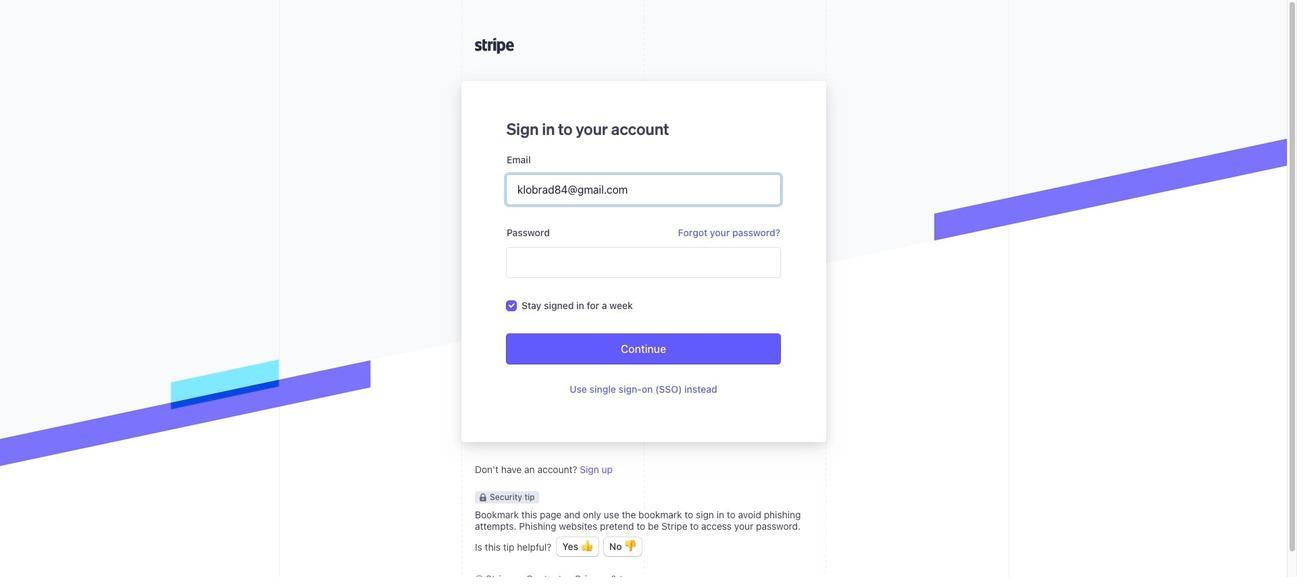 Task type: describe. For each thing, give the bounding box(es) containing it.
password input password field
[[507, 248, 780, 278]]

stripe image
[[475, 38, 514, 54]]

email input email field
[[507, 175, 780, 205]]



Task type: vqa. For each thing, say whether or not it's contained in the screenshot.
notifications image
no



